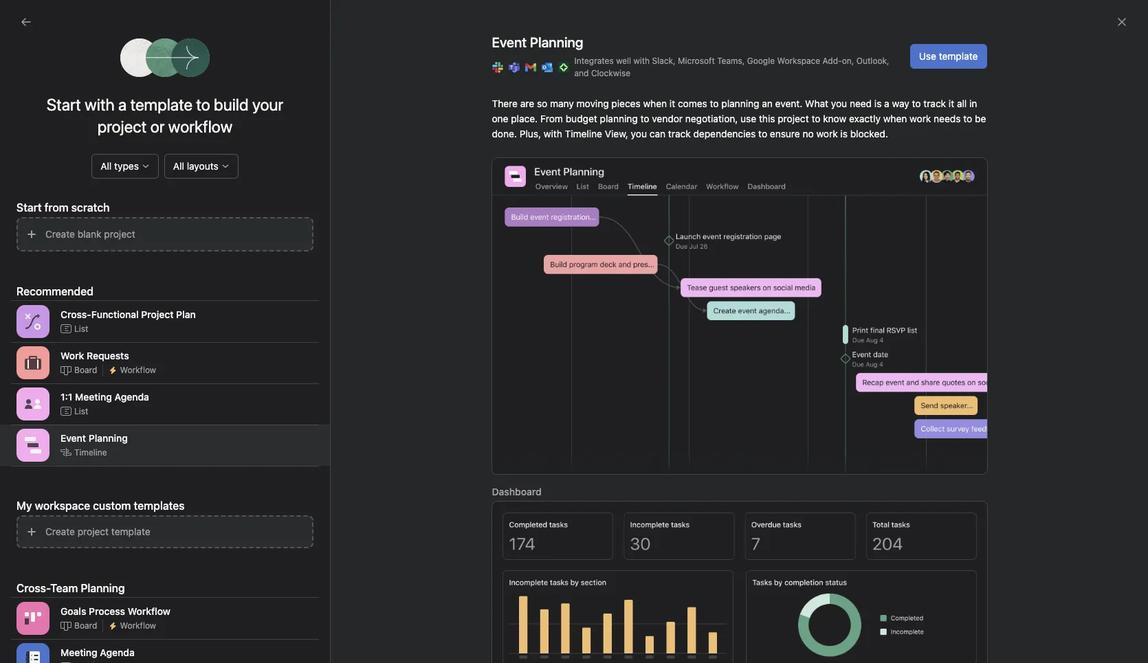 Task type: describe. For each thing, give the bounding box(es) containing it.
negotiation,
[[686, 113, 738, 125]]

cross-function project plan link
[[8, 244, 157, 266]]

and inside ", and"
[[575, 68, 589, 78]]

an
[[762, 98, 773, 109]]

goals process workflow
[[61, 606, 171, 617]]

full
[[720, 184, 734, 195]]

1 vertical spatial workflow
[[128, 606, 171, 617]]

invite button
[[13, 634, 72, 658]]

mission
[[433, 184, 467, 195]]

function
[[66, 248, 102, 260]]

•
[[925, 277, 929, 287]]

0 horizontal spatial planning
[[600, 113, 638, 125]]

team
[[17, 319, 41, 330]]

comes
[[678, 98, 708, 109]]

0 vertical spatial work
[[910, 113, 932, 125]]

feedback
[[897, 101, 933, 111]]

list for meeting
[[74, 406, 88, 417]]

in
[[970, 98, 978, 109]]

clockwise
[[592, 68, 631, 78]]

, inside ", and"
[[888, 56, 890, 66]]

start with a template to build your project or workflow
[[47, 95, 284, 136]]

projects
[[17, 225, 54, 237]]

agenda inside button
[[100, 647, 135, 659]]

team button
[[0, 318, 41, 332]]

dependencies
[[694, 128, 756, 140]]

my goals link
[[294, 65, 334, 83]]

layouts
[[187, 160, 219, 172]]

0 horizontal spatial work
[[527, 184, 548, 195]]

no
[[803, 128, 814, 140]]

well
[[617, 56, 632, 66]]

inbox link
[[8, 86, 157, 108]]

use
[[920, 50, 937, 62]]

done.
[[492, 128, 517, 140]]

0 horizontal spatial is
[[841, 128, 848, 140]]

pieces
[[612, 98, 641, 109]]

1 vertical spatial you
[[631, 128, 647, 140]]

0 vertical spatial you
[[832, 98, 848, 109]]

blank
[[78, 228, 102, 240]]

insights element
[[0, 125, 165, 219]]

my goals
[[294, 65, 334, 76]]

my workspace
[[36, 342, 100, 354]]

know
[[824, 113, 847, 125]]

add-
[[823, 56, 843, 66]]

send feedback link
[[874, 100, 933, 112]]

close image
[[1117, 17, 1128, 28]]

work requests
[[61, 350, 129, 362]]

timeline inside there are so many moving pieces when it comes to planning an event. what you need is a way to track it all in one place. from budget planning to vendor negotiation, use this project to know exactly when work needs to be done. plus, with timeline view, you can track dependencies to ensure no work is blocked.
[[565, 128, 603, 140]]

with inside start with a template to build your project or workflow
[[85, 95, 115, 114]]

cross-functional project plan image
[[25, 314, 41, 330]]

to left be
[[964, 113, 973, 125]]

1 horizontal spatial your
[[368, 184, 387, 195]]

all layouts
[[173, 160, 219, 172]]

place.
[[511, 113, 538, 125]]

my for my workspace custom templates
[[17, 500, 32, 513]]

microsoft teams image
[[509, 62, 520, 73]]

list for functional
[[74, 324, 88, 334]]

template inside use template button
[[940, 50, 979, 62]]

budget
[[566, 113, 598, 125]]

build
[[214, 95, 249, 114]]

1 vertical spatial can
[[770, 184, 786, 195]]

all
[[958, 98, 968, 109]]

send
[[874, 101, 894, 111]]

project inside start with a template to build your project or workflow
[[97, 117, 147, 136]]

one
[[492, 113, 509, 125]]

add your company mission to align your work and stay inspired. only members with full access can edit.
[[347, 184, 808, 195]]

0 horizontal spatial when
[[644, 98, 667, 109]]

with right well
[[634, 56, 650, 66]]

workflow for goals process workflow
[[120, 621, 156, 631]]

google
[[748, 56, 775, 66]]

2 , from the left
[[743, 56, 745, 66]]

0 horizontal spatial track
[[669, 128, 691, 140]]

outlook
[[857, 56, 888, 66]]

board for goals
[[74, 621, 97, 631]]

planning
[[89, 432, 128, 444]]

add for add goal
[[199, 100, 214, 111]]

team planning
[[50, 583, 125, 595]]

types
[[114, 160, 139, 172]]

to inside start with a template to build your project or workflow
[[196, 95, 210, 114]]

company
[[390, 184, 431, 195]]

meeting agenda
[[61, 647, 135, 659]]

my for my workspace
[[36, 342, 49, 354]]

to right way
[[913, 98, 922, 109]]

cross- for team planning
[[17, 583, 50, 595]]

goals
[[310, 65, 334, 76]]

add goal
[[199, 100, 233, 111]]

1 , from the left
[[674, 56, 676, 66]]

process
[[89, 606, 125, 617]]

goals for goals process workflow
[[61, 606, 86, 617]]

1:1
[[61, 391, 73, 403]]

all types
[[101, 160, 139, 172]]

project inside button
[[104, 228, 135, 240]]

event planning
[[492, 34, 584, 50]]

0 vertical spatial meeting
[[75, 391, 112, 403]]

my workspace custom templates
[[17, 500, 185, 513]]

3 , from the left
[[852, 56, 855, 66]]

blocked.
[[851, 128, 889, 140]]

your for add your company mission to align your work and stay inspired. only members with full access can edit.
[[505, 184, 524, 195]]

clockwise image
[[558, 62, 569, 73]]

on
[[843, 56, 852, 66]]

workflow for work requests
[[120, 365, 156, 375]]

align
[[481, 184, 502, 195]]

create blank project
[[45, 228, 135, 240]]

start for start with a template to build your project or workflow
[[47, 95, 81, 114]]

stay
[[570, 184, 589, 195]]

goals link
[[8, 194, 157, 216]]

a inside there are so many moving pieces when it comes to planning an event. what you need is a way to track it all in one place. from budget planning to vendor negotiation, use this project to know exactly when work needs to be done. plus, with timeline view, you can track dependencies to ensure no work is blocked.
[[885, 98, 890, 109]]

moving
[[577, 98, 609, 109]]

slack
[[653, 56, 674, 66]]

integrates
[[575, 56, 614, 66]]

projects element
[[0, 219, 165, 312]]

to down what
[[812, 113, 821, 125]]

custom templates
[[93, 500, 185, 513]]

dashboard
[[492, 486, 542, 498]]

to left vendor at the top right
[[641, 113, 650, 125]]

event.
[[776, 98, 803, 109]]

1:1 meeting agenda image
[[25, 396, 41, 413]]

all types button
[[92, 154, 159, 179]]

recommended
[[17, 286, 94, 298]]



Task type: locate. For each thing, give the bounding box(es) containing it.
my for my goals
[[294, 65, 307, 76]]

workspace
[[778, 56, 821, 66]]

integrates well with slack , microsoft teams , google workspace add-on , outlook
[[575, 56, 888, 66]]

cross-function project plan
[[36, 248, 157, 260]]

goal
[[217, 100, 233, 111]]

agenda
[[115, 391, 149, 403], [100, 647, 135, 659]]

, left microsoft on the right of page
[[674, 56, 676, 66]]

1 vertical spatial project
[[141, 309, 174, 320]]

create blank project button
[[17, 217, 314, 252]]

, left use
[[888, 56, 890, 66]]

0 horizontal spatial my
[[17, 500, 32, 513]]

2 vertical spatial cross-
[[17, 583, 50, 595]]

can
[[650, 128, 666, 140], [770, 184, 786, 195]]

to down this
[[759, 128, 768, 140]]

inspired.
[[591, 184, 629, 195]]

my workspace link
[[8, 337, 157, 359]]

,
[[674, 56, 676, 66], [743, 56, 745, 66], [852, 56, 855, 66], [888, 56, 890, 66]]

start for start from scratch
[[17, 202, 42, 214]]

2 horizontal spatial my
[[294, 65, 307, 76]]

0 horizontal spatial add
[[199, 100, 214, 111]]

1 vertical spatial track
[[669, 128, 691, 140]]

list box
[[412, 6, 742, 28]]

1 vertical spatial workspace
[[35, 500, 90, 513]]

1 vertical spatial create
[[45, 526, 75, 538]]

all layouts button
[[164, 154, 239, 179]]

1 vertical spatial template
[[130, 95, 193, 114]]

template up or workflow
[[130, 95, 193, 114]]

board down process
[[74, 621, 97, 631]]

goals process workflow image
[[25, 611, 41, 627]]

#1
[[70, 292, 80, 304]]

create project template button
[[17, 516, 314, 549]]

view,
[[605, 128, 629, 140]]

, and
[[575, 56, 890, 78]]

work
[[910, 113, 932, 125], [817, 128, 838, 140], [527, 184, 548, 195]]

1 horizontal spatial is
[[875, 98, 882, 109]]

my left goals
[[294, 65, 307, 76]]

track up needs
[[924, 98, 947, 109]]

timeline down budget
[[565, 128, 603, 140]]

meeting
[[75, 391, 112, 403], [61, 647, 98, 659]]

board for work
[[74, 365, 97, 375]]

2 it from the left
[[949, 98, 955, 109]]

plus,
[[520, 128, 541, 140]]

project inside 'button'
[[78, 526, 109, 538]]

agenda up "planning"
[[115, 391, 149, 403]]

1 vertical spatial add
[[347, 184, 365, 195]]

0 horizontal spatial start
[[17, 202, 42, 214]]

create for from scratch
[[45, 228, 75, 240]]

0 vertical spatial is
[[875, 98, 882, 109]]

meeting agenda button
[[0, 640, 330, 664]]

2 create from the top
[[45, 526, 75, 538]]

0 horizontal spatial can
[[650, 128, 666, 140]]

1 horizontal spatial when
[[884, 113, 908, 125]]

cross- up goals process workflow icon
[[17, 583, 50, 595]]

it
[[670, 98, 676, 109], [949, 98, 955, 109]]

with left the full
[[699, 184, 718, 195]]

invite
[[39, 640, 63, 652]]

list down 1:1 meeting agenda
[[74, 406, 88, 417]]

1 horizontal spatial work
[[817, 128, 838, 140]]

workflow right process
[[128, 606, 171, 617]]

planning
[[722, 98, 760, 109], [600, 113, 638, 125]]

0 vertical spatial track
[[924, 98, 947, 109]]

add left goal
[[199, 100, 214, 111]]

project down my workspace custom templates
[[78, 526, 109, 538]]

start inside start with a template to build your project or workflow
[[47, 95, 81, 114]]

1:1 meeting agenda
[[61, 391, 149, 403]]

meeting inside button
[[61, 647, 98, 659]]

1 vertical spatial work
[[817, 128, 838, 140]]

project #1 link
[[8, 288, 157, 310]]

1 vertical spatial my
[[36, 342, 49, 354]]

0 vertical spatial planning
[[722, 98, 760, 109]]

is
[[875, 98, 882, 109], [841, 128, 848, 140]]

a
[[118, 95, 127, 114], [885, 98, 890, 109]]

planning up view,
[[600, 113, 638, 125]]

needs
[[934, 113, 961, 125]]

all left layouts
[[173, 160, 184, 172]]

way
[[893, 98, 910, 109]]

1 vertical spatial agenda
[[100, 647, 135, 659]]

2 vertical spatial workflow
[[120, 621, 156, 631]]

with down from
[[544, 128, 563, 140]]

timeline
[[565, 128, 603, 140], [74, 448, 107, 458]]

1 vertical spatial meeting
[[61, 647, 98, 659]]

to left goal
[[196, 95, 210, 114]]

4 , from the left
[[888, 56, 890, 66]]

1 vertical spatial start
[[17, 202, 42, 214]]

inbox
[[36, 91, 60, 103]]

0 vertical spatial template
[[940, 50, 979, 62]]

2 vertical spatial work
[[527, 184, 548, 195]]

work down know
[[817, 128, 838, 140]]

1 horizontal spatial a
[[885, 98, 890, 109]]

teams element
[[0, 312, 165, 362]]

0 vertical spatial my
[[294, 65, 307, 76]]

0 vertical spatial board
[[74, 365, 97, 375]]

0 horizontal spatial timeline
[[74, 448, 107, 458]]

microsoft
[[678, 56, 715, 66]]

0 vertical spatial start
[[47, 95, 81, 114]]

go back image
[[21, 17, 32, 28]]

or workflow
[[150, 117, 233, 136]]

to up negotiation,
[[710, 98, 719, 109]]

goals inside insights element
[[36, 199, 61, 211]]

project left "#1"
[[36, 292, 67, 304]]

use template
[[920, 50, 979, 62]]

ensure
[[770, 128, 801, 140]]

slack image
[[492, 62, 503, 73]]

add left company
[[347, 184, 365, 195]]

project left plan
[[105, 248, 136, 260]]

0 vertical spatial cross-
[[36, 248, 66, 260]]

it left the all
[[949, 98, 955, 109]]

add
[[199, 100, 214, 111], [347, 184, 365, 195]]

projects button
[[0, 224, 54, 238]]

when down send feedback link
[[884, 113, 908, 125]]

are
[[521, 98, 535, 109]]

can left edit.
[[770, 184, 786, 195]]

list
[[74, 324, 88, 334], [74, 406, 88, 417]]

1 vertical spatial board
[[74, 621, 97, 631]]

google workspace add-on image
[[525, 62, 536, 73]]

0 horizontal spatial it
[[670, 98, 676, 109]]

1 vertical spatial and
[[551, 184, 568, 195]]

many
[[550, 98, 574, 109]]

0 vertical spatial workspace
[[52, 342, 100, 354]]

create
[[45, 228, 75, 240], [45, 526, 75, 538]]

when up vendor at the top right
[[644, 98, 667, 109]]

your
[[252, 95, 284, 114], [368, 184, 387, 195], [505, 184, 524, 195]]

add inside "add goal" button
[[199, 100, 214, 111]]

you up know
[[832, 98, 848, 109]]

0 vertical spatial agenda
[[115, 391, 149, 403]]

workflow down requests
[[120, 365, 156, 375]]

workspace
[[52, 342, 100, 354], [35, 500, 90, 513]]

2 horizontal spatial work
[[910, 113, 932, 125]]

0 horizontal spatial project
[[36, 292, 67, 304]]

1 vertical spatial when
[[884, 113, 908, 125]]

hide sidebar image
[[18, 11, 29, 22]]

0 vertical spatial timeline
[[565, 128, 603, 140]]

my down event planning icon on the bottom of the page
[[17, 500, 32, 513]]

all inside popup button
[[101, 160, 112, 172]]

is down know
[[841, 128, 848, 140]]

it up vendor at the top right
[[670, 98, 676, 109]]

create inside button
[[45, 228, 75, 240]]

project #1
[[36, 292, 80, 304]]

need
[[850, 98, 872, 109]]

0 vertical spatial and
[[575, 68, 589, 78]]

1 vertical spatial goals
[[61, 606, 86, 617]]

what
[[806, 98, 829, 109]]

project down 'event.'
[[778, 113, 810, 125]]

all inside dropdown button
[[173, 160, 184, 172]]

cross- inside cross-function project plan link
[[36, 248, 66, 260]]

all left types
[[101, 160, 112, 172]]

0 vertical spatial can
[[650, 128, 666, 140]]

1 board from the top
[[74, 365, 97, 375]]

1 horizontal spatial and
[[575, 68, 589, 78]]

goals up projects
[[36, 199, 61, 211]]

board down work requests
[[74, 365, 97, 375]]

your for start with a template to build your project or workflow
[[252, 95, 284, 114]]

template inside "create project template" 'button'
[[111, 526, 150, 538]]

2 list from the top
[[74, 406, 88, 417]]

your inside start with a template to build your project or workflow
[[252, 95, 284, 114]]

0 vertical spatial list
[[74, 324, 88, 334]]

all
[[101, 160, 112, 172], [173, 160, 184, 172]]

template down custom templates
[[111, 526, 150, 538]]

2 vertical spatial template
[[111, 526, 150, 538]]

cross-functional project plan
[[61, 309, 196, 320]]

exactly
[[850, 113, 881, 125]]

2 vertical spatial my
[[17, 500, 32, 513]]

edit.
[[789, 184, 808, 195]]

1 create from the top
[[45, 228, 75, 240]]

you
[[832, 98, 848, 109], [631, 128, 647, 140]]

all for all types
[[101, 160, 112, 172]]

and down integrates
[[575, 68, 589, 78]]

meeting agenda image
[[25, 652, 41, 664]]

1 horizontal spatial add
[[347, 184, 365, 195]]

1 horizontal spatial project
[[141, 309, 174, 320]]

use template button
[[911, 44, 988, 69]]

0 vertical spatial add
[[199, 100, 214, 111]]

and left stay
[[551, 184, 568, 195]]

my
[[294, 65, 307, 76], [36, 342, 49, 354], [17, 500, 32, 513]]

my inside 'teams' element
[[36, 342, 49, 354]]

create down my workspace custom templates
[[45, 526, 75, 538]]

agenda down goals process workflow
[[100, 647, 135, 659]]

1 horizontal spatial timeline
[[565, 128, 603, 140]]

track down vendor at the top right
[[669, 128, 691, 140]]

with inside there are so many moving pieces when it comes to planning an event. what you need is a way to track it all in one place. from budget planning to vendor negotiation, use this project to know exactly when work needs to be done. plus, with timeline view, you can track dependencies to ensure no work is blocked.
[[544, 128, 563, 140]]

1 vertical spatial cross-
[[61, 309, 91, 320]]

cross- for function
[[36, 248, 66, 260]]

project left plan
[[141, 309, 174, 320]]

from scratch
[[45, 202, 110, 214]]

1 horizontal spatial planning
[[722, 98, 760, 109]]

1 all from the left
[[101, 160, 112, 172]]

access
[[736, 184, 767, 195]]

so
[[537, 98, 548, 109]]

0 vertical spatial when
[[644, 98, 667, 109]]

meeting right meeting agenda image
[[61, 647, 98, 659]]

event planning image
[[25, 438, 41, 454]]

a left way
[[885, 98, 890, 109]]

1 horizontal spatial my
[[36, 342, 49, 354]]

0 vertical spatial workflow
[[120, 365, 156, 375]]

1 horizontal spatial can
[[770, 184, 786, 195]]

1 horizontal spatial you
[[832, 98, 848, 109]]

2 horizontal spatial your
[[505, 184, 524, 195]]

my up "work requests" image
[[36, 342, 49, 354]]

workflow down goals process workflow
[[120, 621, 156, 631]]

you right view,
[[631, 128, 647, 140]]

event planning
[[61, 432, 128, 444]]

list up my workspace link
[[74, 324, 88, 334]]

workspace for my workspace
[[52, 342, 100, 354]]

workspace inside 'teams' element
[[52, 342, 100, 354]]

0 horizontal spatial a
[[118, 95, 127, 114]]

to left align on the top of page
[[469, 184, 478, 195]]

1 horizontal spatial start
[[47, 95, 81, 114]]

template
[[940, 50, 979, 62], [130, 95, 193, 114], [111, 526, 150, 538]]

a inside start with a template to build your project or workflow
[[118, 95, 127, 114]]

can inside there are so many moving pieces when it comes to planning an event. what you need is a way to track it all in one place. from budget planning to vendor negotiation, use this project to know exactly when work needs to be done. plus, with timeline view, you can track dependencies to ensure no work is blocked.
[[650, 128, 666, 140]]

teams
[[718, 56, 743, 66]]

work down feedback
[[910, 113, 932, 125]]

2 board from the top
[[74, 621, 97, 631]]

project inside there are so many moving pieces when it comes to planning an event. what you need is a way to track it all in one place. from budget planning to vendor negotiation, use this project to know exactly when work needs to be done. plus, with timeline view, you can track dependencies to ensure no work is blocked.
[[778, 113, 810, 125]]

is right need
[[875, 98, 882, 109]]

0 horizontal spatial your
[[252, 95, 284, 114]]

0 horizontal spatial all
[[101, 160, 112, 172]]

members
[[655, 184, 696, 195]]

all for all layouts
[[173, 160, 184, 172]]

0 vertical spatial create
[[45, 228, 75, 240]]

cross-team planning
[[17, 583, 125, 595]]

goals down cross-team planning
[[61, 606, 86, 617]]

1 horizontal spatial all
[[173, 160, 184, 172]]

a up all types
[[118, 95, 127, 114]]

workspace for my workspace custom templates
[[35, 500, 90, 513]]

project up all types
[[97, 117, 147, 136]]

1 list from the top
[[74, 324, 88, 334]]

create inside 'button'
[[45, 526, 75, 538]]

cross- down "#1"
[[61, 309, 91, 320]]

1 it from the left
[[670, 98, 676, 109]]

cross- for functional
[[61, 309, 91, 320]]

1 vertical spatial planning
[[600, 113, 638, 125]]

your left company
[[368, 184, 387, 195]]

2 all from the left
[[173, 160, 184, 172]]

goals for goals
[[36, 199, 61, 211]]

project
[[36, 292, 67, 304], [141, 309, 174, 320]]

only
[[632, 184, 652, 195]]

functional
[[91, 309, 139, 320]]

0 horizontal spatial you
[[631, 128, 647, 140]]

template inside start with a template to build your project or workflow
[[130, 95, 193, 114]]

timeline down event planning
[[74, 448, 107, 458]]

plan
[[176, 309, 196, 320]]

your right align on the top of page
[[505, 184, 524, 195]]

project right blank
[[104, 228, 135, 240]]

0 vertical spatial goals
[[36, 199, 61, 211]]

template right use
[[940, 50, 979, 62]]

there
[[492, 98, 518, 109]]

cross- down projects
[[36, 248, 66, 260]]

add for add your company mission to align your work and stay inspired. only members with full access can edit.
[[347, 184, 365, 195]]

work requests image
[[25, 355, 41, 372]]

create for workspace
[[45, 526, 75, 538]]

1 horizontal spatial track
[[924, 98, 947, 109]]

1 vertical spatial list
[[74, 406, 88, 417]]

board
[[74, 365, 97, 375], [74, 621, 97, 631]]

, left google
[[743, 56, 745, 66]]

add goal button
[[182, 96, 239, 116]]

0 vertical spatial project
[[36, 292, 67, 304]]

planning up use
[[722, 98, 760, 109]]

work left stay
[[527, 184, 548, 195]]

, left outlook at the right of page
[[852, 56, 855, 66]]

your right build
[[252, 95, 284, 114]]

create project template
[[45, 526, 150, 538]]

1 vertical spatial is
[[841, 128, 848, 140]]

1 horizontal spatial it
[[949, 98, 955, 109]]

can down vendor at the top right
[[650, 128, 666, 140]]

1 vertical spatial timeline
[[74, 448, 107, 458]]

create down start from scratch
[[45, 228, 75, 240]]

outlook image
[[542, 62, 553, 73]]

0 horizontal spatial and
[[551, 184, 568, 195]]

send feedback
[[874, 101, 933, 111]]

meeting right 1:1
[[75, 391, 112, 403]]

with right inbox
[[85, 95, 115, 114]]



Task type: vqa. For each thing, say whether or not it's contained in the screenshot.
it to the left
yes



